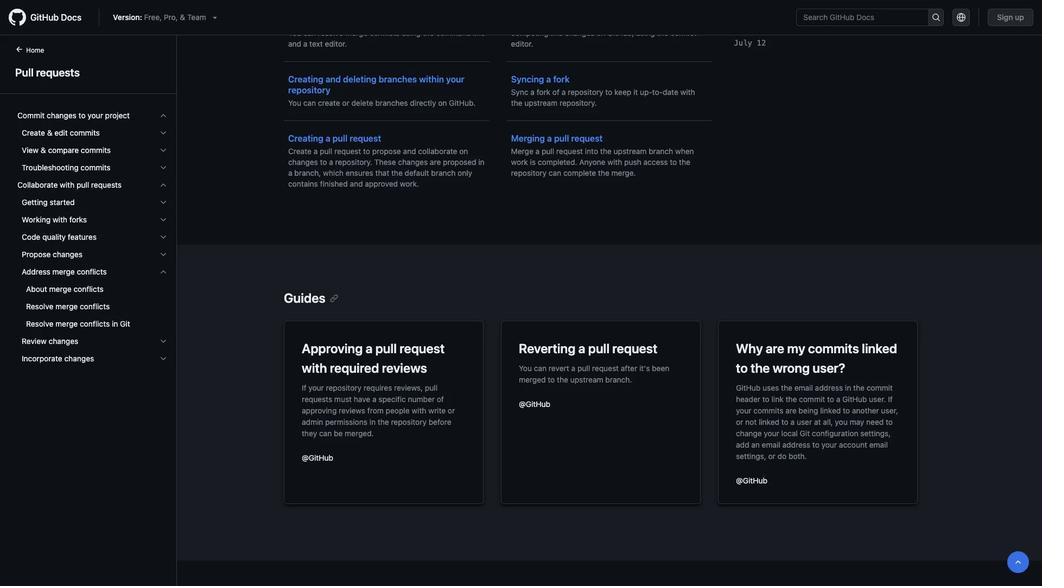 Task type: locate. For each thing, give the bounding box(es) containing it.
1 horizontal spatial resolve
[[541, 18, 566, 27]]

0 horizontal spatial fork
[[537, 88, 550, 97]]

2 vertical spatial linked
[[759, 417, 779, 426]]

0 horizontal spatial email
[[762, 440, 780, 449]]

pro,
[[164, 13, 178, 22]]

that up "approved" at the left of the page
[[375, 169, 389, 177]]

address
[[22, 267, 50, 276]]

the down these
[[391, 169, 403, 177]]

ensures
[[346, 169, 373, 177]]

using right github,
[[636, 28, 655, 37]]

can down completed.
[[549, 169, 561, 177]]

2 vertical spatial upstream
[[570, 375, 603, 384]]

conflicts
[[617, 18, 647, 27], [370, 28, 400, 37], [77, 267, 107, 276], [74, 285, 104, 294], [80, 302, 110, 311], [80, 319, 110, 328]]

1 vertical spatial resolve
[[318, 28, 343, 37]]

you for you can revert a pull request after it's been merged to the upstream branch.
[[519, 364, 532, 373]]

fork
[[553, 74, 570, 84], [537, 88, 550, 97]]

resolve for resolve merge conflicts in git
[[26, 319, 53, 328]]

branch down proposed
[[431, 169, 456, 177]]

pull
[[734, 16, 749, 26], [15, 66, 34, 78]]

2 horizontal spatial &
[[180, 13, 185, 22]]

email
[[794, 383, 813, 392], [762, 440, 780, 449], [869, 440, 888, 449]]

on inside you can resolve simple merge conflicts that involve competing line changes on github, using the conflict editor.
[[597, 28, 605, 37]]

2 horizontal spatial requests
[[302, 395, 332, 404]]

the inside "you can revert a pull request after it's been merged to the upstream branch."
[[557, 375, 568, 384]]

1 vertical spatial are
[[766, 341, 784, 356]]

0 vertical spatial if
[[302, 383, 306, 392]]

compare
[[48, 146, 79, 155]]

home
[[26, 46, 44, 54]]

1 vertical spatial &
[[47, 128, 52, 137]]

conflicts down about merge conflicts link
[[80, 302, 110, 311]]

1 vertical spatial branches
[[375, 99, 408, 107]]

with down troubleshooting commits
[[60, 180, 74, 189]]

commits for view & compare commits
[[81, 146, 111, 155]]

write
[[428, 406, 446, 415]]

sc 9kayk9 0 image inside create & edit commits dropdown button
[[159, 129, 168, 137]]

default
[[405, 169, 429, 177]]

0 vertical spatial upstream
[[524, 99, 558, 107]]

0 horizontal spatial resolve
[[318, 28, 343, 37]]

to inside why are my commits linked to the wrong user?
[[736, 360, 748, 376]]

settings, down need
[[860, 429, 891, 438]]

with up the code quality features
[[53, 215, 67, 224]]

1 vertical spatial requests
[[91, 180, 122, 189]]

about
[[26, 285, 47, 294]]

1 horizontal spatial github
[[736, 383, 761, 392]]

1 horizontal spatial of
[[552, 88, 560, 97]]

conflicts inside dropdown button
[[77, 267, 107, 276]]

that left 'involve'
[[649, 18, 663, 27]]

of up write
[[437, 395, 444, 404]]

sc 9kayk9 0 image inside view & compare commits dropdown button
[[159, 146, 168, 155]]

search image
[[932, 13, 940, 22]]

you inside creating and deleting branches within your repository you can create or delete branches directly on github.
[[288, 99, 301, 107]]

collaborate with pull requests element
[[9, 176, 176, 367], [9, 194, 176, 367]]

1 commit changes to your project element from the top
[[9, 107, 176, 176]]

0 vertical spatial fork
[[553, 74, 570, 84]]

2 horizontal spatial @github
[[736, 476, 767, 485]]

commits inside github uses the email address in the commit header to link the commit to a github user. if your commits are being linked to another user, or not linked to a user at all, you may need to change your local git configuration settings, add an email address to your account email settings, or do both.
[[753, 406, 783, 415]]

header
[[736, 395, 760, 404]]

you inside "you can revert a pull request after it's been merged to the upstream branch."
[[519, 364, 532, 373]]

and up "default"
[[403, 147, 416, 156]]

1 vertical spatial pull
[[15, 66, 34, 78]]

0 vertical spatial are
[[430, 158, 441, 167]]

pull up the available!
[[734, 16, 749, 26]]

collaborate
[[418, 147, 457, 156]]

2 vertical spatial github
[[842, 395, 867, 404]]

if inside the if your repository requires reviews, pull requests must have a specific number of approving reviews from people with write or admin permissions in the repository before they can be merged.
[[302, 383, 306, 392]]

conflicts inside you can resolve merge conflicts using the command line and a text editor.
[[370, 28, 400, 37]]

is right work
[[530, 158, 536, 167]]

or inside creating and deleting branches within your repository you can create or delete branches directly on github.
[[342, 99, 349, 107]]

repository. up ensures at the top
[[335, 158, 372, 167]]

to left keep
[[605, 88, 612, 97]]

in inside github uses the email address in the commit header to link the commit to a github user. if your commits are being linked to another user, or not linked to a user at all, you may need to change your local git configuration settings, add an email address to your account email settings, or do both.
[[845, 383, 851, 392]]

do
[[778, 452, 787, 461]]

your up approving
[[308, 383, 324, 392]]

6 sc 9kayk9 0 image from the top
[[159, 250, 168, 259]]

1 horizontal spatial repository.
[[560, 99, 597, 107]]

create
[[22, 128, 45, 137], [288, 147, 312, 156]]

sc 9kayk9 0 image
[[159, 129, 168, 137], [159, 146, 168, 155], [159, 163, 168, 172], [159, 181, 168, 189], [159, 215, 168, 224], [159, 250, 168, 259], [159, 337, 168, 346]]

with down number
[[412, 406, 426, 415]]

been
[[652, 364, 669, 373]]

creating inside creating and deleting branches within your repository you can create or delete branches directly on github.
[[288, 74, 323, 84]]

request inside "you can revert a pull request after it's been merged to the upstream branch."
[[592, 364, 619, 373]]

None search field
[[796, 9, 944, 26]]

0 horizontal spatial linked
[[759, 417, 779, 426]]

request up after
[[612, 341, 657, 356]]

1 horizontal spatial using
[[636, 28, 655, 37]]

github up another
[[842, 395, 867, 404]]

changes up edit
[[47, 111, 76, 120]]

0 horizontal spatial @github
[[302, 453, 333, 462]]

1 horizontal spatial create
[[288, 147, 312, 156]]

repository inside creating and deleting branches within your repository you can create or delete branches directly on github.
[[288, 85, 330, 95]]

in down resolve merge conflicts link
[[112, 319, 118, 328]]

the left the 'command'
[[423, 28, 434, 37]]

can left create
[[303, 99, 316, 107]]

line right competing
[[550, 28, 563, 37]]

repository down work
[[511, 169, 547, 177]]

home link
[[11, 45, 61, 56]]

1 horizontal spatial if
[[888, 395, 893, 404]]

linked up all,
[[820, 406, 841, 415]]

2 vertical spatial @github
[[736, 476, 767, 485]]

1 vertical spatial repository.
[[335, 158, 372, 167]]

editor. inside you can resolve merge conflicts using the command line and a text editor.
[[325, 39, 347, 48]]

1 horizontal spatial are
[[766, 341, 784, 356]]

github docs
[[30, 12, 81, 23]]

sc 9kayk9 0 image inside address merge conflicts dropdown button
[[159, 268, 168, 276]]

pull inside "you can revert a pull request after it's been merged to the upstream branch."
[[577, 364, 590, 373]]

1 vertical spatial on
[[438, 99, 447, 107]]

@github for reverting a pull request
[[519, 399, 550, 408]]

1 horizontal spatial commit
[[867, 383, 893, 392]]

0 horizontal spatial of
[[437, 395, 444, 404]]

pull
[[333, 133, 348, 144], [554, 133, 569, 144], [320, 147, 332, 156], [542, 147, 554, 156], [76, 180, 89, 189], [375, 341, 397, 356], [588, 341, 610, 356], [577, 364, 590, 373], [425, 383, 438, 392]]

the up uses
[[751, 360, 770, 376]]

2 address merge conflicts element from the top
[[9, 281, 176, 333]]

can inside "you can revert a pull request after it's been merged to the upstream branch."
[[534, 364, 547, 373]]

repository down people
[[391, 417, 427, 426]]

& left edit
[[47, 128, 52, 137]]

to left propose
[[363, 147, 370, 156]]

1 vertical spatial fork
[[537, 88, 550, 97]]

0 horizontal spatial settings,
[[736, 452, 766, 461]]

view & compare commits button
[[13, 142, 172, 159]]

approved
[[365, 179, 398, 188]]

in inside 'address merge conflicts' element
[[112, 319, 118, 328]]

merge up about merge conflicts at left
[[52, 267, 75, 276]]

0 horizontal spatial commit
[[799, 395, 825, 404]]

commit up being
[[799, 395, 825, 404]]

resolve inside you can resolve merge conflicts using the command line and a text editor.
[[318, 28, 343, 37]]

you inside you can resolve simple merge conflicts that involve competing line changes on github, using the conflict editor.
[[511, 18, 524, 27]]

and up create
[[326, 74, 341, 84]]

these
[[374, 158, 396, 167]]

editor. right text at the top left of the page
[[325, 39, 347, 48]]

1 vertical spatial if
[[888, 395, 893, 404]]

1 vertical spatial creating
[[288, 133, 323, 144]]

2 horizontal spatial on
[[597, 28, 605, 37]]

&
[[180, 13, 185, 22], [47, 128, 52, 137], [41, 146, 46, 155]]

0 horizontal spatial if
[[302, 383, 306, 392]]

1 horizontal spatial &
[[47, 128, 52, 137]]

to down why
[[736, 360, 748, 376]]

repository.
[[560, 99, 597, 107], [335, 158, 372, 167]]

1 editor. from the left
[[325, 39, 347, 48]]

0 horizontal spatial is
[[530, 158, 536, 167]]

& right view
[[41, 146, 46, 155]]

1 horizontal spatial reviews
[[382, 360, 427, 376]]

the inside 'syncing a fork sync a fork of a repository to keep it up-to-date with the upstream repository.'
[[511, 99, 522, 107]]

sc 9kayk9 0 image for to
[[159, 111, 168, 120]]

an
[[751, 440, 760, 449]]

address down user?
[[815, 383, 843, 392]]

on inside creating a pull request create a pull request to propose and collaborate on changes to a repository. these changes are proposed in a branch, which ensures that the default branch only contains finished and approved work.
[[459, 147, 468, 156]]

1 vertical spatial address
[[782, 440, 810, 449]]

you can resolve simple merge conflicts that involve competing line changes on github, using the conflict editor.
[[511, 18, 697, 48]]

pull requests link
[[13, 64, 163, 80]]

github uses the email address in the commit header to link the commit to a github user. if your commits are being linked to another user, or not linked to a user at all, you may need to change your local git configuration settings, add an email address to your account email settings, or do both.
[[736, 383, 898, 461]]

0 vertical spatial on
[[597, 28, 605, 37]]

0 vertical spatial @github
[[519, 399, 550, 408]]

sc 9kayk9 0 image
[[159, 111, 168, 120], [159, 198, 168, 207], [159, 233, 168, 242], [159, 268, 168, 276], [159, 354, 168, 363]]

1 vertical spatial reviews
[[339, 406, 365, 415]]

why are my commits linked to the wrong user?
[[736, 341, 897, 376]]

& right pro,
[[180, 13, 185, 22]]

in down from
[[369, 417, 376, 426]]

and inside you can resolve merge conflicts using the command line and a text editor.
[[288, 39, 301, 48]]

2 horizontal spatial linked
[[862, 341, 897, 356]]

0 horizontal spatial github
[[30, 12, 59, 23]]

2 resolve from the top
[[26, 319, 53, 328]]

1 horizontal spatial pull
[[734, 16, 749, 26]]

linked
[[862, 341, 897, 356], [820, 406, 841, 415], [759, 417, 779, 426]]

5 sc 9kayk9 0 image from the top
[[159, 354, 168, 363]]

0 horizontal spatial editor.
[[325, 39, 347, 48]]

github for github docs
[[30, 12, 59, 23]]

project
[[105, 111, 130, 120]]

merge inside you can resolve merge conflicts using the command line and a text editor.
[[345, 28, 368, 37]]

merge
[[511, 147, 533, 156]]

at
[[814, 417, 821, 426]]

sc 9kayk9 0 image inside propose changes dropdown button
[[159, 250, 168, 259]]

github
[[30, 12, 59, 23], [736, 383, 761, 392], [842, 395, 867, 404]]

both.
[[789, 452, 807, 461]]

@github down merged
[[519, 399, 550, 408]]

creating up create
[[288, 74, 323, 84]]

2 using from the left
[[636, 28, 655, 37]]

0 vertical spatial github
[[30, 12, 59, 23]]

commit changes to your project
[[17, 111, 130, 120]]

is inside pull request merge queue is now generally available! july 12
[[841, 16, 848, 26]]

merging a pull request merge a pull request into the upstream branch when work is completed. anyone with push access to the repository can complete the merge.
[[511, 133, 694, 177]]

with inside collaborate with pull requests dropdown button
[[60, 180, 74, 189]]

pull inside pull request merge queue is now generally available! july 12
[[734, 16, 749, 26]]

to down revert
[[548, 375, 555, 384]]

1 sc 9kayk9 0 image from the top
[[159, 129, 168, 137]]

that inside creating a pull request create a pull request to propose and collaborate on changes to a repository. these changes are proposed in a branch, which ensures that the default branch only contains finished and approved work.
[[375, 169, 389, 177]]

Search GitHub Docs search field
[[797, 9, 928, 26]]

2 collaborate with pull requests element from the top
[[9, 194, 176, 367]]

commit changes to your project element containing create & edit commits
[[9, 124, 176, 176]]

2 vertical spatial requests
[[302, 395, 332, 404]]

0 vertical spatial repository.
[[560, 99, 597, 107]]

commit up user.
[[867, 383, 893, 392]]

changes inside dropdown button
[[64, 354, 94, 363]]

email right an
[[762, 440, 780, 449]]

pull inside 'link'
[[15, 66, 34, 78]]

sc 9kayk9 0 image inside commit changes to your project 'dropdown button'
[[159, 111, 168, 120]]

2 commit changes to your project element from the top
[[9, 124, 176, 176]]

or
[[342, 99, 349, 107], [448, 406, 455, 415], [736, 417, 743, 426], [768, 452, 776, 461]]

1 collaborate with pull requests element from the top
[[9, 176, 176, 367]]

using inside you can resolve simple merge conflicts that involve competing line changes on github, using the conflict editor.
[[636, 28, 655, 37]]

1 vertical spatial github
[[736, 383, 761, 392]]

1 vertical spatial resolve
[[26, 319, 53, 328]]

4 sc 9kayk9 0 image from the top
[[159, 268, 168, 276]]

you can resolve merge conflicts using the command line and a text editor.
[[288, 28, 485, 48]]

free,
[[144, 13, 162, 22]]

0 horizontal spatial create
[[22, 128, 45, 137]]

using
[[402, 28, 421, 37], [636, 28, 655, 37]]

upstream down the reverting a pull request at bottom
[[570, 375, 603, 384]]

the down revert
[[557, 375, 568, 384]]

1 horizontal spatial line
[[550, 28, 563, 37]]

0 horizontal spatial upstream
[[524, 99, 558, 107]]

collaborate with pull requests element containing collaborate with pull requests
[[9, 176, 176, 367]]

using inside you can resolve merge conflicts using the command line and a text editor.
[[402, 28, 421, 37]]

is
[[841, 16, 848, 26], [530, 158, 536, 167]]

1 creating from the top
[[288, 74, 323, 84]]

2 vertical spatial &
[[41, 146, 46, 155]]

on left github,
[[597, 28, 605, 37]]

merge left queue
[[785, 16, 811, 26]]

12
[[757, 39, 766, 47]]

merge up github,
[[593, 18, 615, 27]]

commits down link
[[753, 406, 783, 415]]

can up text at the top left of the page
[[303, 28, 316, 37]]

1 horizontal spatial is
[[841, 16, 848, 26]]

working
[[22, 215, 51, 224]]

of
[[552, 88, 560, 97], [437, 395, 444, 404]]

1 horizontal spatial on
[[459, 147, 468, 156]]

troubleshooting
[[22, 163, 79, 172]]

1 horizontal spatial settings,
[[860, 429, 891, 438]]

branches
[[379, 74, 417, 84], [375, 99, 408, 107]]

git down "user"
[[800, 429, 810, 438]]

0 horizontal spatial git
[[120, 319, 130, 328]]

is inside merging a pull request merge a pull request into the upstream branch when work is completed. anyone with push access to the repository can complete the merge.
[[530, 158, 536, 167]]

request up branch.
[[592, 364, 619, 373]]

sign
[[997, 13, 1013, 22]]

git down resolve merge conflicts link
[[120, 319, 130, 328]]

commit
[[867, 383, 893, 392], [799, 395, 825, 404]]

7 sc 9kayk9 0 image from the top
[[159, 337, 168, 346]]

3 sc 9kayk9 0 image from the top
[[159, 163, 168, 172]]

required
[[330, 360, 379, 376]]

commits down create & edit commits dropdown button
[[81, 146, 111, 155]]

& for view & compare commits
[[41, 146, 46, 155]]

specific
[[378, 395, 406, 404]]

1 resolve from the top
[[26, 302, 53, 311]]

that inside you can resolve simple merge conflicts that involve competing line changes on github, using the conflict editor.
[[649, 18, 663, 27]]

or left do
[[768, 452, 776, 461]]

requests down troubleshooting commits dropdown button
[[91, 180, 122, 189]]

review
[[22, 337, 47, 346]]

1 vertical spatial upstream
[[614, 147, 647, 156]]

resolve up competing
[[541, 18, 566, 27]]

0 vertical spatial linked
[[862, 341, 897, 356]]

you can revert a pull request after it's been merged to the upstream branch.
[[519, 364, 669, 384]]

2 creating from the top
[[288, 133, 323, 144]]

1 vertical spatial of
[[437, 395, 444, 404]]

1 horizontal spatial upstream
[[570, 375, 603, 384]]

the inside you can resolve simple merge conflicts that involve competing line changes on github, using the conflict editor.
[[657, 28, 668, 37]]

incorporate
[[22, 354, 62, 363]]

review changes button
[[13, 333, 172, 350]]

resolve up text at the top left of the page
[[318, 28, 343, 37]]

resolve for resolve merge conflicts
[[26, 302, 53, 311]]

if
[[302, 383, 306, 392], [888, 395, 893, 404]]

in down user?
[[845, 383, 851, 392]]

collaborate with pull requests element containing getting started
[[9, 194, 176, 367]]

commits down commit changes to your project 'dropdown button'
[[70, 128, 100, 137]]

0 vertical spatial pull
[[734, 16, 749, 26]]

conflicts up the 'deleting' at left
[[370, 28, 400, 37]]

conflicts for address merge conflicts
[[77, 267, 107, 276]]

0 horizontal spatial &
[[41, 146, 46, 155]]

commits up user?
[[808, 341, 859, 356]]

pull for pull request merge queue is now generally available! july 12
[[734, 16, 749, 26]]

1 address merge conflicts element from the top
[[9, 263, 176, 333]]

repository. inside 'syncing a fork sync a fork of a repository to keep it up-to-date with the upstream repository.'
[[560, 99, 597, 107]]

command
[[436, 28, 471, 37]]

conflicts inside you can resolve simple merge conflicts that involve competing line changes on github, using the conflict editor.
[[617, 18, 647, 27]]

2 editor. from the left
[[511, 39, 533, 48]]

sc 9kayk9 0 image for review changes
[[159, 337, 168, 346]]

1 line from the left
[[473, 28, 485, 37]]

the down 'involve'
[[657, 28, 668, 37]]

linked right not
[[759, 417, 779, 426]]

0 vertical spatial create
[[22, 128, 45, 137]]

triangle down image
[[210, 13, 219, 22]]

1 horizontal spatial @github
[[519, 399, 550, 408]]

address merge conflicts
[[22, 267, 107, 276]]

3 sc 9kayk9 0 image from the top
[[159, 233, 168, 242]]

0 horizontal spatial requests
[[36, 66, 80, 78]]

to left link
[[762, 395, 769, 404]]

0 vertical spatial commit
[[867, 383, 893, 392]]

1 vertical spatial that
[[375, 169, 389, 177]]

1 horizontal spatial address
[[815, 383, 843, 392]]

sc 9kayk9 0 image inside review changes dropdown button
[[159, 337, 168, 346]]

can
[[526, 18, 539, 27], [303, 28, 316, 37], [303, 99, 316, 107], [549, 169, 561, 177], [534, 364, 547, 373], [319, 429, 332, 438]]

sc 9kayk9 0 image inside the incorporate changes dropdown button
[[159, 354, 168, 363]]

0 vertical spatial requests
[[36, 66, 80, 78]]

a inside approving a pull request with required reviews
[[366, 341, 373, 356]]

commits inside why are my commits linked to the wrong user?
[[808, 341, 859, 356]]

a inside you can resolve merge conflicts using the command line and a text editor.
[[303, 39, 307, 48]]

0 vertical spatial branch
[[649, 147, 673, 156]]

commit changes to your project element
[[9, 107, 176, 176], [9, 124, 176, 176]]

line
[[473, 28, 485, 37], [550, 28, 563, 37]]

2 horizontal spatial are
[[785, 406, 797, 415]]

1 horizontal spatial requests
[[91, 180, 122, 189]]

complete
[[563, 169, 596, 177]]

started
[[50, 198, 75, 207]]

the down sync
[[511, 99, 522, 107]]

deleting
[[343, 74, 376, 84]]

with up merge.
[[607, 158, 622, 167]]

tooltip
[[1007, 551, 1029, 573]]

changes down simple
[[565, 28, 594, 37]]

propose changes
[[22, 250, 82, 259]]

with down "approving"
[[302, 360, 327, 376]]

1 vertical spatial branch
[[431, 169, 456, 177]]

user
[[797, 417, 812, 426]]

upstream up push at the right of the page
[[614, 147, 647, 156]]

request up reviews,
[[400, 341, 445, 356]]

sc 9kayk9 0 image for troubleshooting commits
[[159, 163, 168, 172]]

creating a pull request create a pull request to propose and collaborate on changes to a repository. these changes are proposed in a branch, which ensures that the default branch only contains finished and approved work.
[[288, 133, 485, 188]]

which
[[323, 169, 344, 177]]

create down commit
[[22, 128, 45, 137]]

email up being
[[794, 383, 813, 392]]

your down header
[[736, 406, 751, 415]]

contains
[[288, 179, 318, 188]]

2 vertical spatial on
[[459, 147, 468, 156]]

edit
[[54, 128, 68, 137]]

pull inside dropdown button
[[76, 180, 89, 189]]

revert
[[549, 364, 569, 373]]

2 sc 9kayk9 0 image from the top
[[159, 146, 168, 155]]

2 horizontal spatial upstream
[[614, 147, 647, 156]]

requests
[[36, 66, 80, 78], [91, 180, 122, 189], [302, 395, 332, 404]]

local
[[781, 429, 798, 438]]

are inside creating a pull request create a pull request to propose and collaborate on changes to a repository. these changes are proposed in a branch, which ensures that the default branch only contains finished and approved work.
[[430, 158, 441, 167]]

completed.
[[538, 158, 577, 167]]

0 vertical spatial of
[[552, 88, 560, 97]]

to up all,
[[827, 395, 834, 404]]

2 sc 9kayk9 0 image from the top
[[159, 198, 168, 207]]

0 vertical spatial resolve
[[26, 302, 53, 311]]

1 using from the left
[[402, 28, 421, 37]]

line right the 'command'
[[473, 28, 485, 37]]

1 horizontal spatial editor.
[[511, 39, 533, 48]]

sc 9kayk9 0 image inside code quality features dropdown button
[[159, 233, 168, 242]]

linked up user.
[[862, 341, 897, 356]]

and
[[288, 39, 301, 48], [326, 74, 341, 84], [403, 147, 416, 156], [350, 179, 363, 188]]

create inside dropdown button
[[22, 128, 45, 137]]

0 horizontal spatial using
[[402, 28, 421, 37]]

troubleshooting commits
[[22, 163, 111, 172]]

a
[[303, 39, 307, 48], [546, 74, 551, 84], [530, 88, 535, 97], [562, 88, 566, 97], [326, 133, 330, 144], [547, 133, 552, 144], [314, 147, 318, 156], [535, 147, 540, 156], [329, 158, 333, 167], [288, 169, 292, 177], [366, 341, 373, 356], [578, 341, 585, 356], [571, 364, 575, 373], [372, 395, 376, 404], [836, 395, 840, 404], [791, 417, 795, 426]]

5 sc 9kayk9 0 image from the top
[[159, 215, 168, 224]]

1 vertical spatial create
[[288, 147, 312, 156]]

are down collaborate
[[430, 158, 441, 167]]

merge up the 'deleting' at left
[[345, 28, 368, 37]]

sc 9kayk9 0 image for view & compare commits
[[159, 146, 168, 155]]

0 vertical spatial that
[[649, 18, 663, 27]]

1 vertical spatial settings,
[[736, 452, 766, 461]]

@github for approving a pull request with required reviews
[[302, 453, 333, 462]]

with inside working with forks dropdown button
[[53, 215, 67, 224]]

2 line from the left
[[550, 28, 563, 37]]

0 vertical spatial is
[[841, 16, 848, 26]]

date
[[663, 88, 678, 97]]

upstream inside "you can revert a pull request after it's been merged to the upstream branch."
[[570, 375, 603, 384]]

0 horizontal spatial that
[[375, 169, 389, 177]]

4 sc 9kayk9 0 image from the top
[[159, 181, 168, 189]]

request up the available!
[[751, 16, 783, 26]]

address merge conflicts element
[[9, 263, 176, 333], [9, 281, 176, 333]]

resolve inside you can resolve simple merge conflicts that involve competing line changes on github, using the conflict editor.
[[541, 18, 566, 27]]

reverting
[[519, 341, 576, 356]]

conflicts down address merge conflicts dropdown button
[[74, 285, 104, 294]]

if up approving
[[302, 383, 306, 392]]

pull inside the if your repository requires reviews, pull requests must have a specific number of approving reviews from people with write or admin permissions in the repository before they can be merged.
[[425, 383, 438, 392]]

branch up access
[[649, 147, 673, 156]]

on up proposed
[[459, 147, 468, 156]]

1 sc 9kayk9 0 image from the top
[[159, 111, 168, 120]]

commits for create & edit commits
[[70, 128, 100, 137]]

reviews
[[382, 360, 427, 376], [339, 406, 365, 415]]

your right within
[[446, 74, 465, 84]]

the up another
[[853, 383, 865, 392]]

git inside github uses the email address in the commit header to link the commit to a github user. if your commits are being linked to another user, or not linked to a user at all, you may need to change your local git configuration settings, add an email address to your account email settings, or do both.
[[800, 429, 810, 438]]

1 horizontal spatial email
[[794, 383, 813, 392]]

editor. down competing
[[511, 39, 533, 48]]

0 horizontal spatial branch
[[431, 169, 456, 177]]

creating
[[288, 74, 323, 84], [288, 133, 323, 144]]



Task type: vqa. For each thing, say whether or not it's contained in the screenshot.
container in SETTING UP A JAVA PROJECT FOR GITHUB CODESPACES GET STARTED WITH A JAVA PROJECT IN GITHUB CODESPACES BY CREATING A CUSTOM DEV CONTAINER CONFIGURATION.
no



Task type: describe. For each thing, give the bounding box(es) containing it.
why
[[736, 341, 763, 356]]

conflicts for resolve merge conflicts
[[80, 302, 110, 311]]

branch inside creating a pull request create a pull request to propose and collaborate on changes to a repository. these changes are proposed in a branch, which ensures that the default branch only contains finished and approved work.
[[431, 169, 456, 177]]

you
[[835, 417, 848, 426]]

if inside github uses the email address in the commit header to link the commit to a github user. if your commits are being linked to another user, or not linked to a user at all, you may need to change your local git configuration settings, add an email address to your account email settings, or do both.
[[888, 395, 893, 404]]

& for create & edit commits
[[47, 128, 52, 137]]

request up propose
[[350, 133, 381, 144]]

all,
[[823, 417, 833, 426]]

can inside the if your repository requires reviews, pull requests must have a specific number of approving reviews from people with write or admin permissions in the repository before they can be merged.
[[319, 429, 332, 438]]

merge down the resolve merge conflicts
[[55, 319, 78, 328]]

sign up link
[[988, 9, 1033, 26]]

creating for pull
[[288, 133, 323, 144]]

to-
[[652, 88, 663, 97]]

incorporate changes button
[[13, 350, 172, 367]]

change
[[736, 429, 762, 438]]

quality
[[42, 233, 66, 242]]

work.
[[400, 179, 419, 188]]

up-
[[640, 88, 652, 97]]

code
[[22, 233, 40, 242]]

pull inside approving a pull request with required reviews
[[375, 341, 397, 356]]

0 vertical spatial settings,
[[860, 429, 891, 438]]

upstream inside merging a pull request merge a pull request into the upstream branch when work is completed. anyone with push access to the repository can complete the merge.
[[614, 147, 647, 156]]

user.
[[869, 395, 886, 404]]

pull for pull requests
[[15, 66, 34, 78]]

and inside creating and deleting branches within your repository you can create or delete branches directly on github.
[[326, 74, 341, 84]]

of inside 'syncing a fork sync a fork of a repository to keep it up-to-date with the upstream repository.'
[[552, 88, 560, 97]]

linked inside why are my commits linked to the wrong user?
[[862, 341, 897, 356]]

people
[[386, 406, 410, 415]]

to inside "you can revert a pull request after it's been merged to the upstream branch."
[[548, 375, 555, 384]]

propose changes button
[[13, 246, 172, 263]]

commit changes to your project element containing commit changes to your project
[[9, 107, 176, 176]]

troubleshooting commits button
[[13, 159, 172, 176]]

to inside 'dropdown button'
[[79, 111, 86, 120]]

and down ensures at the top
[[350, 179, 363, 188]]

propose
[[22, 250, 51, 259]]

line inside you can resolve simple merge conflicts that involve competing line changes on github, using the conflict editor.
[[550, 28, 563, 37]]

scroll to top image
[[1014, 558, 1023, 567]]

1 vertical spatial commit
[[799, 395, 825, 404]]

being
[[799, 406, 818, 415]]

request up completed.
[[556, 147, 583, 156]]

changes up "default"
[[398, 158, 428, 167]]

github for github uses the email address in the commit header to link the commit to a github user. if your commits are being linked to another user, or not linked to a user at all, you may need to change your local git configuration settings, add an email address to your account email settings, or do both.
[[736, 383, 761, 392]]

collaborate with pull requests
[[17, 180, 122, 189]]

line inside you can resolve merge conflicts using the command line and a text editor.
[[473, 28, 485, 37]]

merge inside pull request merge queue is now generally available! july 12
[[785, 16, 811, 26]]

resolve merge conflicts
[[26, 302, 110, 311]]

requests inside pull requests 'link'
[[36, 66, 80, 78]]

select language: current language is english image
[[957, 13, 966, 22]]

merge.
[[611, 169, 636, 177]]

your left local
[[764, 429, 779, 438]]

can inside merging a pull request merge a pull request into the upstream branch when work is completed. anyone with push access to the repository can complete the merge.
[[549, 169, 561, 177]]

your inside the if your repository requires reviews, pull requests must have a specific number of approving reviews from people with write or admin permissions in the repository before they can be merged.
[[308, 383, 324, 392]]

the inside the if your repository requires reviews, pull requests must have a specific number of approving reviews from people with write or admin permissions in the repository before they can be merged.
[[378, 417, 389, 426]]

are inside github uses the email address in the commit header to link the commit to a github user. if your commits are being linked to another user, or not linked to a user at all, you may need to change your local git configuration settings, add an email address to your account email settings, or do both.
[[785, 406, 797, 415]]

july 12 element
[[734, 39, 766, 47]]

repository inside merging a pull request merge a pull request into the upstream branch when work is completed. anyone with push access to the repository can complete the merge.
[[511, 169, 547, 177]]

conflicts for about merge conflicts
[[74, 285, 104, 294]]

docs
[[61, 12, 81, 23]]

up
[[1015, 13, 1024, 22]]

text
[[309, 39, 323, 48]]

now
[[850, 16, 867, 26]]

approving a pull request with required reviews
[[302, 341, 445, 376]]

merge inside you can resolve simple merge conflicts that involve competing line changes on github, using the conflict editor.
[[593, 18, 615, 27]]

branch,
[[294, 169, 321, 177]]

sc 9kayk9 0 image for create & edit commits
[[159, 129, 168, 137]]

you for you can resolve simple merge conflicts that involve competing line changes on github, using the conflict editor.
[[511, 18, 524, 27]]

user,
[[881, 406, 898, 415]]

your down configuration
[[822, 440, 837, 449]]

address merge conflicts element containing address merge conflicts
[[9, 263, 176, 333]]

create inside creating a pull request create a pull request to propose and collaborate on changes to a repository. these changes are proposed in a branch, which ensures that the default branch only contains finished and approved work.
[[288, 147, 312, 156]]

it's
[[639, 364, 650, 373]]

a inside the if your repository requires reviews, pull requests must have a specific number of approving reviews from people with write or admin permissions in the repository before they can be merged.
[[372, 395, 376, 404]]

in inside the if your repository requires reviews, pull requests must have a specific number of approving reviews from people with write or admin permissions in the repository before they can be merged.
[[369, 417, 376, 426]]

with inside 'syncing a fork sync a fork of a repository to keep it up-to-date with the upstream repository.'
[[680, 88, 695, 97]]

resolve for and
[[318, 28, 343, 37]]

create & edit commits
[[22, 128, 100, 137]]

pull requests
[[15, 66, 80, 78]]

directly
[[410, 99, 436, 107]]

create
[[318, 99, 340, 107]]

creating for repository
[[288, 74, 323, 84]]

commits down view & compare commits dropdown button
[[81, 163, 111, 172]]

merge inside dropdown button
[[52, 267, 75, 276]]

guides
[[284, 290, 325, 306]]

requests inside the if your repository requires reviews, pull requests must have a specific number of approving reviews from people with write or admin permissions in the repository before they can be merged.
[[302, 395, 332, 404]]

your inside creating and deleting branches within your repository you can create or delete branches directly on github.
[[446, 74, 465, 84]]

resolve merge conflicts in git
[[26, 319, 130, 328]]

resolve for a
[[541, 18, 566, 27]]

sc 9kayk9 0 image for conflicts
[[159, 268, 168, 276]]

git inside collaborate with pull requests element
[[120, 319, 130, 328]]

of inside the if your repository requires reviews, pull requests must have a specific number of approving reviews from people with write or admin permissions in the repository before they can be merged.
[[437, 395, 444, 404]]

on inside creating and deleting branches within your repository you can create or delete branches directly on github.
[[438, 99, 447, 107]]

with inside approving a pull request with required reviews
[[302, 360, 327, 376]]

address merge conflicts element containing about merge conflicts
[[9, 281, 176, 333]]

sc 9kayk9 0 image for working with forks
[[159, 215, 168, 224]]

working with forks
[[22, 215, 87, 224]]

can inside you can resolve simple merge conflicts that involve competing line changes on github, using the conflict editor.
[[526, 18, 539, 27]]

resolve merge conflicts in git link
[[13, 315, 172, 333]]

add
[[736, 440, 749, 449]]

access
[[643, 158, 668, 167]]

request up ensures at the top
[[334, 147, 361, 156]]

can inside you can resolve merge conflicts using the command line and a text editor.
[[303, 28, 316, 37]]

reviews inside the if your repository requires reviews, pull requests must have a specific number of approving reviews from people with write or admin permissions in the repository before they can be merged.
[[339, 406, 365, 415]]

your inside 'dropdown button'
[[88, 111, 103, 120]]

view & compare commits
[[22, 146, 111, 155]]

to up you
[[843, 406, 850, 415]]

branch inside merging a pull request merge a pull request into the upstream branch when work is completed. anyone with push access to the repository can complete the merge.
[[649, 147, 673, 156]]

merged.
[[345, 429, 374, 438]]

or left not
[[736, 417, 743, 426]]

1 horizontal spatial fork
[[553, 74, 570, 84]]

finished
[[320, 179, 348, 188]]

changes inside 'dropdown button'
[[47, 111, 76, 120]]

when
[[675, 147, 694, 156]]

requests inside collaborate with pull requests dropdown button
[[91, 180, 122, 189]]

be
[[334, 429, 343, 438]]

a inside "you can revert a pull request after it's been merged to the upstream branch."
[[571, 364, 575, 373]]

only
[[458, 169, 472, 177]]

simple
[[568, 18, 591, 27]]

queue
[[813, 16, 839, 26]]

merge down address merge conflicts
[[49, 285, 71, 294]]

you can resolve simple merge conflicts that involve competing line changes on github, using the conflict editor. link
[[511, 0, 708, 58]]

getting started button
[[13, 194, 172, 211]]

getting
[[22, 198, 48, 207]]

or inside the if your repository requires reviews, pull requests must have a specific number of approving reviews from people with write or admin permissions in the repository before they can be merged.
[[448, 406, 455, 415]]

github.
[[449, 99, 476, 107]]

another
[[852, 406, 879, 415]]

to inside merging a pull request merge a pull request into the upstream branch when work is completed. anyone with push access to the repository can complete the merge.
[[670, 158, 677, 167]]

conflicts for resolve merge conflicts in git
[[80, 319, 110, 328]]

propose
[[372, 147, 401, 156]]

merge down about merge conflicts at left
[[55, 302, 78, 311]]

you for you can resolve merge conflicts using the command line and a text editor.
[[288, 28, 301, 37]]

editor. inside you can resolve simple merge conflicts that involve competing line changes on github, using the conflict editor.
[[511, 39, 533, 48]]

to inside 'syncing a fork sync a fork of a repository to keep it up-to-date with the upstream repository.'
[[605, 88, 612, 97]]

pull requests element
[[0, 44, 177, 585]]

changes up incorporate changes
[[49, 337, 78, 346]]

0 vertical spatial &
[[180, 13, 185, 22]]

code quality features button
[[13, 228, 172, 246]]

account
[[839, 440, 867, 449]]

you can resolve merge conflicts using the command line and a text editor. link
[[288, 0, 485, 58]]

github docs link
[[9, 9, 90, 26]]

0 vertical spatial branches
[[379, 74, 417, 84]]

configuration
[[812, 429, 858, 438]]

available!
[[734, 27, 773, 37]]

sc 9kayk9 0 image inside getting started dropdown button
[[159, 198, 168, 207]]

conflict
[[670, 28, 697, 37]]

repository up must
[[326, 383, 362, 392]]

are inside why are my commits linked to the wrong user?
[[766, 341, 784, 356]]

to up local
[[781, 417, 789, 426]]

sc 9kayk9 0 image for collaborate with pull requests
[[159, 181, 168, 189]]

changes up address merge conflicts
[[53, 250, 82, 259]]

with inside the if your repository requires reviews, pull requests must have a specific number of approving reviews from people with write or admin permissions in the repository before they can be merged.
[[412, 406, 426, 415]]

reviews inside approving a pull request with required reviews
[[382, 360, 427, 376]]

to down configuration
[[812, 440, 819, 449]]

request inside pull request merge queue is now generally available! july 12
[[751, 16, 783, 26]]

changes up the 'branch,'
[[288, 158, 318, 167]]

0 vertical spatial address
[[815, 383, 843, 392]]

within
[[419, 74, 444, 84]]

0 horizontal spatial address
[[782, 440, 810, 449]]

upstream inside 'syncing a fork sync a fork of a repository to keep it up-to-date with the upstream repository.'
[[524, 99, 558, 107]]

sc 9kayk9 0 image for features
[[159, 233, 168, 242]]

@github for why are my commits linked to the wrong user?
[[736, 476, 767, 485]]

push
[[624, 158, 641, 167]]

the inside creating a pull request create a pull request to propose and collaborate on changes to a repository. these changes are proposed in a branch, which ensures that the default branch only contains finished and approved work.
[[391, 169, 403, 177]]

guides link
[[284, 290, 338, 306]]

request up 'into'
[[571, 133, 603, 144]]

approving
[[302, 341, 363, 356]]

creating and deleting branches within your repository you can create or delete branches directly on github.
[[288, 74, 476, 107]]

the inside why are my commits linked to the wrong user?
[[751, 360, 770, 376]]

can inside creating and deleting branches within your repository you can create or delete branches directly on github.
[[303, 99, 316, 107]]

the down when
[[679, 158, 690, 167]]

the down anyone on the right top of the page
[[598, 169, 609, 177]]

1 horizontal spatial linked
[[820, 406, 841, 415]]

work
[[511, 158, 528, 167]]

in inside creating a pull request create a pull request to propose and collaborate on changes to a repository. these changes are proposed in a branch, which ensures that the default branch only contains finished and approved work.
[[478, 158, 485, 167]]

2 horizontal spatial email
[[869, 440, 888, 449]]

to down user,
[[886, 417, 893, 426]]

proposed
[[443, 158, 476, 167]]

have
[[354, 395, 370, 404]]

the up link
[[781, 383, 792, 392]]

code quality features
[[22, 233, 97, 242]]

github,
[[607, 28, 634, 37]]

syncing a fork sync a fork of a repository to keep it up-to-date with the upstream repository.
[[511, 74, 695, 107]]

pull request merge queue is now generally available! july 12
[[734, 16, 907, 47]]

generally
[[869, 16, 907, 26]]

version: free, pro, & team
[[113, 13, 206, 22]]

sc 9kayk9 0 image for propose changes
[[159, 250, 168, 259]]

repository. inside creating a pull request create a pull request to propose and collaborate on changes to a repository. these changes are proposed in a branch, which ensures that the default branch only contains finished and approved work.
[[335, 158, 372, 167]]

user?
[[813, 360, 845, 376]]

permissions
[[325, 417, 367, 426]]

may
[[850, 417, 864, 426]]

repository inside 'syncing a fork sync a fork of a repository to keep it up-to-date with the upstream repository.'
[[568, 88, 603, 97]]

the right 'into'
[[600, 147, 612, 156]]

it
[[633, 88, 638, 97]]

with inside merging a pull request merge a pull request into the upstream branch when work is completed. anyone with push access to the repository can complete the merge.
[[607, 158, 622, 167]]

to up which
[[320, 158, 327, 167]]

commits for why are my commits linked to the wrong user?
[[808, 341, 859, 356]]

the right link
[[786, 395, 797, 404]]

changes inside you can resolve simple merge conflicts that involve competing line changes on github, using the conflict editor.
[[565, 28, 594, 37]]

request inside approving a pull request with required reviews
[[400, 341, 445, 356]]

the inside you can resolve merge conflicts using the command line and a text editor.
[[423, 28, 434, 37]]

review changes
[[22, 337, 78, 346]]



